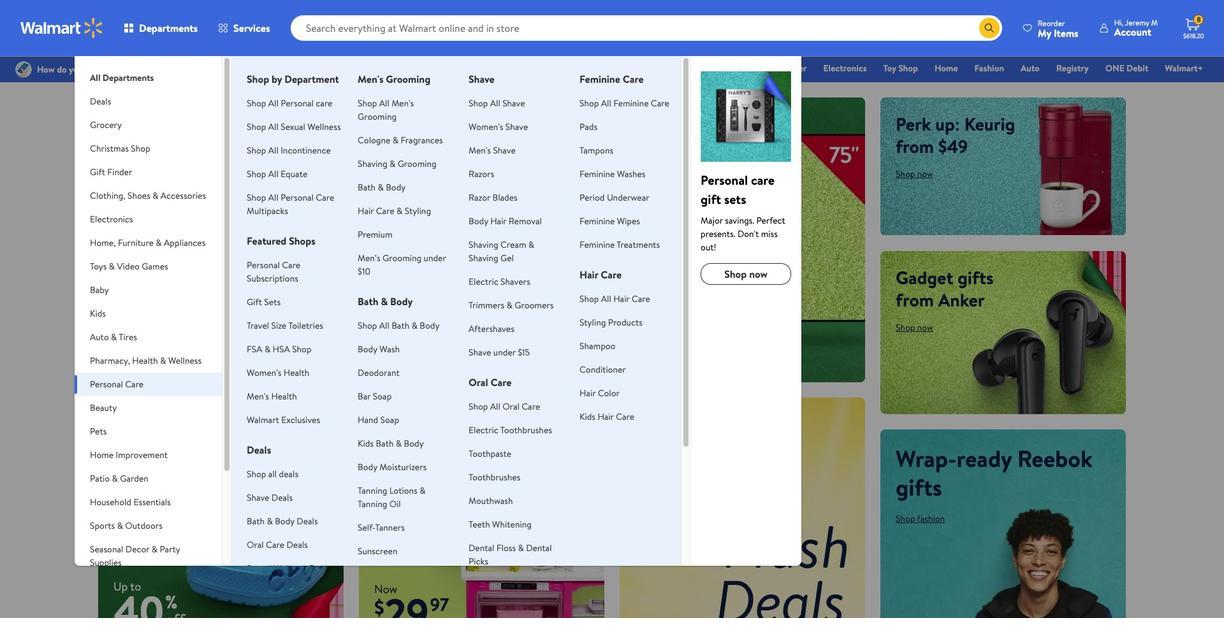 Task type: locate. For each thing, give the bounding box(es) containing it.
personal inside dropdown button
[[90, 378, 123, 391]]

personal down equate
[[281, 191, 314, 204]]

auto for auto & tires
[[90, 331, 109, 344]]

departments up all departments link
[[139, 21, 198, 35]]

tanning left oil
[[358, 498, 387, 511]]

kids down baby
[[90, 307, 106, 320]]

kids for hair care
[[580, 411, 595, 423]]

0 vertical spatial oral
[[469, 376, 488, 390]]

all for shop all men's grooming
[[379, 97, 389, 110]]

home left fashion link in the right top of the page
[[935, 62, 958, 75]]

finder inside dropdown button
[[107, 166, 132, 179]]

1 horizontal spatial christmas shop
[[686, 62, 747, 75]]

shop all gifts link
[[374, 253, 424, 266]]

moisturizers
[[379, 461, 427, 474]]

all down the men's grooming
[[379, 97, 389, 110]]

garden
[[120, 472, 148, 485]]

christmas for christmas shop link
[[686, 62, 726, 75]]

games
[[142, 260, 168, 273]]

$49
[[938, 134, 968, 159]]

gift for gift sets link
[[247, 296, 262, 309]]

0 horizontal spatial gift finder
[[90, 166, 132, 179]]

wellness for pharmacy, health & wellness
[[168, 354, 202, 367]]

0 vertical spatial to
[[281, 112, 298, 136]]

dental up picks on the bottom of page
[[469, 542, 494, 555]]

deals
[[279, 468, 298, 481]]

& inside seasonal decor & party supplies
[[152, 543, 157, 556]]

home up patio
[[90, 449, 114, 462]]

gifts inside wrap-ready reebok gifts
[[896, 471, 942, 503]]

shop all incontinence
[[247, 144, 331, 157]]

razor
[[469, 191, 490, 204]]

shop now link up shoes
[[113, 168, 151, 180]]

0 vertical spatial all
[[396, 253, 404, 266]]

one debit
[[1105, 62, 1148, 75]]

health for men's
[[271, 390, 297, 403]]

2 vertical spatial wellness
[[274, 562, 307, 575]]

1 from from the top
[[896, 134, 934, 159]]

1 horizontal spatial up
[[635, 411, 664, 443]]

grocery
[[590, 62, 621, 75], [90, 119, 122, 131]]

gift finder for gift finder dropdown button
[[90, 166, 132, 179]]

essentials down patio & garden dropdown button at the left
[[133, 496, 171, 509]]

up:
[[935, 112, 960, 136]]

shop right toy
[[898, 62, 918, 75]]

electric toothbrushes
[[469, 424, 552, 437]]

styling down bath & body link
[[405, 205, 431, 217]]

2 vertical spatial gift
[[247, 296, 262, 309]]

auto for auto
[[1021, 62, 1040, 75]]

decor
[[125, 543, 149, 556]]

all for shop all hair care
[[601, 293, 611, 305]]

pharmacy, health & wellness
[[90, 354, 202, 367]]

shaving for shaving cream & shaving gel
[[469, 238, 498, 251]]

ready
[[957, 443, 1012, 475]]

shop now link down the 'perk'
[[896, 168, 933, 180]]

1 horizontal spatial under
[[493, 346, 516, 359]]

shoes
[[128, 189, 150, 202]]

off
[[150, 134, 174, 159], [743, 411, 773, 443]]

wrap-ready reebok gifts
[[896, 443, 1092, 503]]

1 vertical spatial electric
[[469, 424, 498, 437]]

1 horizontal spatial wellness
[[274, 562, 307, 575]]

personal inside shop all personal care multipacks
[[281, 191, 314, 204]]

men's for men's shave
[[469, 144, 491, 157]]

shop all personal care
[[247, 97, 332, 110]]

off inside select lego® sets up to 20% off
[[150, 134, 174, 159]]

1 vertical spatial finder
[[107, 166, 132, 179]]

all left deals
[[268, 468, 277, 481]]

0 horizontal spatial off
[[150, 134, 174, 159]]

up for up to
[[113, 579, 128, 595]]

sexual down shop all personal care
[[281, 120, 305, 133]]

electronics inside electronics "dropdown button"
[[90, 213, 133, 226]]

0 vertical spatial christmas
[[686, 62, 726, 75]]

all down oral care
[[490, 400, 500, 413]]

health down "hsa"
[[284, 367, 309, 379]]

reorder
[[1038, 18, 1065, 28]]

kids for bath & body
[[358, 437, 374, 450]]

1 vertical spatial from
[[896, 287, 934, 312]]

men's grooming under $10
[[358, 252, 446, 278]]

self-tanners link
[[358, 522, 405, 534]]

2 vertical spatial oral
[[247, 539, 264, 551]]

personal care image
[[701, 71, 791, 162]]

shave deals
[[247, 492, 293, 504]]

0 vertical spatial grocery
[[590, 62, 621, 75]]

personal up shop all sexual wellness
[[281, 97, 314, 110]]

shop now up shoes
[[113, 168, 151, 180]]

personal up gift
[[701, 171, 748, 189]]

1 vertical spatial bath & body
[[358, 295, 413, 309]]

search icon image
[[984, 23, 994, 33]]

hair color link
[[580, 387, 620, 400]]

all for shop all oral care
[[490, 400, 500, 413]]

electric up toothpaste
[[469, 424, 498, 437]]

0 horizontal spatial grocery
[[90, 119, 122, 131]]

gift left the sets in the top left of the page
[[247, 296, 262, 309]]

all down feminine care
[[601, 97, 611, 110]]

0 vertical spatial soap
[[373, 390, 392, 403]]

under
[[424, 252, 446, 265], [493, 346, 516, 359]]

electronics down 'clothing,'
[[90, 213, 133, 226]]

shop all feminine care link
[[580, 97, 669, 110]]

0 horizontal spatial styling
[[405, 205, 431, 217]]

tanning down "body moisturizers"
[[358, 485, 387, 497]]

care
[[316, 97, 332, 110], [751, 171, 775, 189]]

1 vertical spatial essentials
[[133, 496, 171, 509]]

shop inside 'link'
[[724, 267, 747, 281]]

styling products
[[580, 316, 643, 329]]

all for shop all feminine care
[[601, 97, 611, 110]]

now down the perk up: keurig from $49
[[917, 168, 933, 180]]

travel
[[247, 319, 269, 332]]

0 horizontal spatial kids
[[90, 307, 106, 320]]

all inside shop all men's grooming
[[379, 97, 389, 110]]

one
[[1105, 62, 1124, 75]]

deals up oral care deals
[[297, 515, 318, 528]]

0 vertical spatial auto
[[1021, 62, 1040, 75]]

gift for gift finder dropdown button
[[90, 166, 105, 179]]

women's for women's health
[[247, 367, 281, 379]]

toy shop
[[883, 62, 918, 75]]

now for perk up: keurig from $49
[[917, 168, 933, 180]]

1 vertical spatial styling
[[580, 316, 606, 329]]

0 vertical spatial bath & body
[[358, 181, 406, 194]]

0 vertical spatial kids
[[90, 307, 106, 320]]

mouthwash link
[[469, 495, 513, 507]]

0 horizontal spatial wellness
[[168, 354, 202, 367]]

christmas shop inside christmas shop dropdown button
[[90, 142, 150, 155]]

0 vertical spatial gift
[[764, 62, 779, 75]]

razor blades link
[[469, 191, 518, 204]]

shaving & grooming
[[358, 157, 437, 170]]

all for shop all bath & body
[[379, 319, 389, 332]]

gift finder inside gift finder link
[[764, 62, 807, 75]]

0 vertical spatial women's
[[469, 120, 503, 133]]

soap left the a
[[380, 414, 399, 427]]

1 vertical spatial christmas
[[90, 142, 129, 155]]

0 vertical spatial gift finder
[[764, 62, 807, 75]]

sets left up at left top
[[222, 112, 253, 136]]

appliances
[[164, 237, 205, 249]]

1 vertical spatial all
[[268, 468, 277, 481]]

christmas shop inside christmas shop link
[[686, 62, 747, 75]]

0 horizontal spatial gift
[[90, 166, 105, 179]]

personal inside personal care subscriptions
[[247, 259, 280, 272]]

floss
[[497, 542, 516, 555]]

tanning lotions & tanning oil
[[358, 485, 426, 511]]

cologne
[[358, 134, 390, 147]]

women's health
[[247, 367, 309, 379]]

home, furniture & appliances button
[[75, 231, 222, 255]]

care down incontinence
[[316, 191, 334, 204]]

shaving & grooming link
[[358, 157, 437, 170]]

oral for oral care
[[469, 376, 488, 390]]

samsung
[[460, 253, 495, 266]]

2 bath & body from the top
[[358, 295, 413, 309]]

oral care deals link
[[247, 539, 308, 551]]

all up styling products
[[601, 293, 611, 305]]

shop up women's shave
[[469, 97, 488, 110]]

feminine
[[580, 72, 620, 86], [613, 97, 649, 110], [580, 168, 615, 180], [580, 215, 615, 228], [580, 238, 615, 251]]

all up women's shave
[[490, 97, 500, 110]]

care down bath & body link
[[376, 205, 394, 217]]

fashion
[[917, 512, 945, 525]]

sexual wellness deals link
[[247, 562, 330, 575]]

shaving cream & shaving gel
[[469, 238, 534, 265]]

men's down the men's grooming
[[392, 97, 414, 110]]

electric down the samsung
[[469, 275, 498, 288]]

1 vertical spatial care
[[751, 171, 775, 189]]

hair down color
[[598, 411, 614, 423]]

miss
[[761, 228, 778, 240]]

lotions
[[389, 485, 417, 497]]

bath & body up 'shop all bath & body' link
[[358, 295, 413, 309]]

care up shop all feminine care link
[[623, 72, 644, 86]]

2 tanning from the top
[[358, 498, 387, 511]]

shave down aftershaves link
[[469, 346, 491, 359]]

2 from from the top
[[896, 287, 934, 312]]

up inside group
[[113, 579, 128, 595]]

1 horizontal spatial auto
[[1021, 62, 1040, 75]]

to down shop all personal care
[[281, 112, 298, 136]]

finder left electronics link
[[782, 62, 807, 75]]

0 horizontal spatial christmas shop
[[90, 142, 150, 155]]

all up up at left top
[[268, 97, 279, 110]]

65%
[[696, 411, 737, 443]]

0 vertical spatial essentials
[[632, 62, 670, 75]]

1 horizontal spatial all
[[396, 253, 404, 266]]

health for pharmacy,
[[132, 354, 158, 367]]

0 vertical spatial sexual
[[281, 120, 305, 133]]

to for up to 65% off
[[669, 411, 691, 443]]

christmas inside christmas shop dropdown button
[[90, 142, 129, 155]]

shop down grocery dropdown button
[[131, 142, 150, 155]]

world!
[[469, 412, 518, 436]]

2 electric from the top
[[469, 424, 498, 437]]

shop now link for perk up: keurig from $49
[[896, 168, 933, 180]]

feminine down feminine wipes
[[580, 238, 615, 251]]

shop now down the 'perk'
[[896, 168, 933, 180]]

personal inside personal care gift sets major savings. perfect presents. don't miss out!
[[701, 171, 748, 189]]

2 horizontal spatial oral
[[503, 400, 520, 413]]

hi,
[[1114, 17, 1124, 28]]

soap for bar soap
[[373, 390, 392, 403]]

shop now for it's a barbie world!
[[374, 445, 412, 458]]

wellness inside dropdown button
[[168, 354, 202, 367]]

body hair removal
[[469, 215, 542, 228]]

kids down hand
[[358, 437, 374, 450]]

shop now link down don't
[[701, 263, 791, 285]]

1 vertical spatial kids
[[580, 411, 595, 423]]

1 horizontal spatial styling
[[580, 316, 606, 329]]

shop now for select lego® sets up to 20% off
[[113, 168, 151, 180]]

baby button
[[75, 279, 222, 302]]

departments up deals dropdown button
[[103, 71, 154, 84]]

1 vertical spatial soap
[[380, 414, 399, 427]]

jeremy
[[1125, 17, 1149, 28]]

wash
[[379, 343, 400, 356]]

1 vertical spatial grocery
[[90, 119, 122, 131]]

perk
[[896, 112, 931, 136]]

1 horizontal spatial electronics
[[823, 62, 867, 75]]

home for home improvement
[[90, 449, 114, 462]]

0 horizontal spatial to
[[130, 579, 141, 595]]

2 horizontal spatial gift
[[764, 62, 779, 75]]

fast!
[[509, 177, 607, 247]]

shop inside shop all men's grooming
[[358, 97, 377, 110]]

0 horizontal spatial finder
[[107, 166, 132, 179]]

deals down bath & body deals link
[[309, 562, 330, 575]]

soap for hand soap
[[380, 414, 399, 427]]

1 electric from the top
[[469, 275, 498, 288]]

shop down the men's grooming
[[358, 97, 377, 110]]

styling up shampoo link on the bottom of the page
[[580, 316, 606, 329]]

0 vertical spatial wellness
[[308, 120, 341, 133]]

1 horizontal spatial dental
[[526, 542, 552, 555]]

0 vertical spatial home
[[935, 62, 958, 75]]

personal for personal care gift sets major savings. perfect presents. don't miss out!
[[701, 171, 748, 189]]

home inside dropdown button
[[90, 449, 114, 462]]

bar soap link
[[358, 390, 392, 403]]

all up shop all incontinence
[[268, 120, 279, 133]]

1 horizontal spatial home
[[935, 62, 958, 75]]

gadget
[[896, 265, 953, 290]]

gift up 'clothing,'
[[90, 166, 105, 179]]

kids hair care
[[580, 411, 634, 423]]

shop all men's grooming
[[358, 97, 414, 123]]

auto up pharmacy,
[[90, 331, 109, 344]]

0 horizontal spatial essentials
[[133, 496, 171, 509]]

1 horizontal spatial sexual
[[281, 120, 305, 133]]

all inside top gifts going fast! shop all gifts
[[396, 253, 404, 266]]

oil
[[389, 498, 401, 511]]

now for it's a barbie world!
[[396, 445, 412, 458]]

feminine care
[[580, 72, 644, 86]]

care up perfect in the right of the page
[[751, 171, 775, 189]]

deals down all departments
[[90, 95, 111, 108]]

health inside dropdown button
[[132, 354, 158, 367]]

bath down $10
[[358, 295, 378, 309]]

0 vertical spatial sets
[[222, 112, 253, 136]]

electric for electric shavers
[[469, 275, 498, 288]]

1 horizontal spatial to
[[281, 112, 298, 136]]

0 horizontal spatial oral
[[247, 539, 264, 551]]

shop all men's grooming link
[[358, 97, 414, 123]]

gift sets
[[247, 296, 281, 309]]

0 horizontal spatial all
[[268, 468, 277, 481]]

sexual down "oral care deals" link
[[247, 562, 271, 575]]

men's up razors "link"
[[469, 144, 491, 157]]

under inside men's grooming under $10
[[424, 252, 446, 265]]

1 vertical spatial to
[[669, 411, 691, 443]]

shop down don't
[[724, 267, 747, 281]]

registry link
[[1050, 61, 1094, 75]]

1 horizontal spatial off
[[743, 411, 773, 443]]

shampoo
[[580, 340, 616, 353]]

1 vertical spatial shaving
[[469, 238, 498, 251]]

gift right christmas shop link
[[764, 62, 779, 75]]

christmas shop
[[686, 62, 747, 75], [90, 142, 150, 155]]

all inside shop all personal care multipacks
[[268, 191, 279, 204]]

0 horizontal spatial up
[[113, 579, 128, 595]]

gadget gifts from anker
[[896, 265, 994, 312]]

shop inside shop all personal care multipacks
[[247, 191, 266, 204]]

1 horizontal spatial sets
[[724, 191, 746, 208]]

personal for personal care subscriptions
[[247, 259, 280, 272]]

0 horizontal spatial dental
[[469, 542, 494, 555]]

sports & outdoors
[[90, 520, 162, 532]]

1 tanning from the top
[[358, 485, 387, 497]]

essentials inside grocery & essentials link
[[632, 62, 670, 75]]

1 vertical spatial christmas shop
[[90, 142, 150, 155]]

home improvement button
[[75, 444, 222, 467]]

1 dental from the left
[[469, 542, 494, 555]]

finder for gift finder dropdown button
[[107, 166, 132, 179]]

shop now link for it's a barbie world!
[[374, 445, 412, 458]]

Search search field
[[290, 15, 1002, 41]]

1 vertical spatial home
[[90, 449, 114, 462]]

shop all personal care multipacks
[[247, 191, 334, 217]]

electronics inside electronics link
[[823, 62, 867, 75]]

0 horizontal spatial sets
[[222, 112, 253, 136]]

grooming down fragrances
[[398, 157, 437, 170]]

0 vertical spatial departments
[[139, 21, 198, 35]]

0 horizontal spatial under
[[424, 252, 446, 265]]

all up wash
[[379, 319, 389, 332]]

0 horizontal spatial women's
[[247, 367, 281, 379]]

gift finder button
[[75, 161, 222, 184]]

deodorant
[[358, 367, 400, 379]]

shop all deals link
[[247, 468, 298, 481]]

1 horizontal spatial oral
[[469, 376, 488, 390]]

from left $49
[[896, 134, 934, 159]]

1 vertical spatial electronics
[[90, 213, 133, 226]]

auto inside dropdown button
[[90, 331, 109, 344]]

1 vertical spatial off
[[743, 411, 773, 443]]

2 vertical spatial to
[[130, 579, 141, 595]]

2 horizontal spatial kids
[[580, 411, 595, 423]]

to inside select lego® sets up to 20% off
[[281, 112, 298, 136]]

men's up walmart
[[247, 390, 269, 403]]

christmas inside christmas shop link
[[686, 62, 726, 75]]

sports & outdoors button
[[75, 514, 222, 538]]

shop up pads link
[[580, 97, 599, 110]]

off up gift finder dropdown button
[[150, 134, 174, 159]]

1 vertical spatial gift
[[90, 166, 105, 179]]

0 vertical spatial off
[[150, 134, 174, 159]]

departments inside popup button
[[139, 21, 198, 35]]

shop now link down the gadget gifts from anker
[[896, 321, 933, 334]]

men's shave
[[469, 144, 516, 157]]

1 vertical spatial tanning
[[358, 498, 387, 511]]

Walmart Site-Wide search field
[[290, 15, 1002, 41]]

1 horizontal spatial essentials
[[632, 62, 670, 75]]

1 horizontal spatial care
[[751, 171, 775, 189]]

women's health link
[[247, 367, 309, 379]]

hand
[[358, 414, 378, 427]]

1 horizontal spatial grocery
[[590, 62, 621, 75]]

1 horizontal spatial gift
[[247, 296, 262, 309]]

0 vertical spatial care
[[316, 97, 332, 110]]

patio & garden
[[90, 472, 148, 485]]

2 horizontal spatial to
[[669, 411, 691, 443]]

from inside the gadget gifts from anker
[[896, 287, 934, 312]]

shop left equate
[[247, 168, 266, 180]]

registry
[[1056, 62, 1089, 75]]

period underwear
[[580, 191, 649, 204]]

home for home
[[935, 62, 958, 75]]

subscriptions
[[247, 272, 298, 285]]

now
[[135, 168, 151, 180], [917, 168, 933, 180], [749, 267, 768, 281], [917, 321, 933, 334], [135, 330, 151, 343], [396, 445, 412, 458]]

crocs
[[113, 289, 171, 321]]

oral up shop all oral care
[[469, 376, 488, 390]]

kids down hair color 'link'
[[580, 411, 595, 423]]

0 vertical spatial tanning
[[358, 485, 387, 497]]

%
[[165, 590, 177, 615]]

shop up multipacks
[[247, 191, 266, 204]]

0 vertical spatial electric
[[469, 275, 498, 288]]

0 vertical spatial styling
[[405, 205, 431, 217]]

feminine for feminine washes
[[580, 168, 615, 180]]

now up "moisturizers"
[[396, 445, 412, 458]]

gift finder inside gift finder dropdown button
[[90, 166, 132, 179]]

to inside group
[[130, 579, 141, 595]]

1 vertical spatial women's
[[247, 367, 281, 379]]

1 horizontal spatial christmas
[[686, 62, 726, 75]]

barbie
[[415, 412, 465, 436]]

wellness for shop all sexual wellness
[[308, 120, 341, 133]]

0 vertical spatial electronics
[[823, 62, 867, 75]]

christmas for christmas shop dropdown button
[[90, 142, 129, 155]]

gift inside gift finder link
[[764, 62, 779, 75]]

grocery inside dropdown button
[[90, 119, 122, 131]]

all up shop all equate link
[[268, 144, 279, 157]]

shop all shave
[[469, 97, 525, 110]]

2 vertical spatial shaving
[[469, 252, 498, 265]]

0 vertical spatial under
[[424, 252, 446, 265]]

health for women's
[[284, 367, 309, 379]]

1 horizontal spatial gift finder
[[764, 62, 807, 75]]

2 horizontal spatial wellness
[[308, 120, 341, 133]]

all departments link
[[75, 56, 222, 90]]

all for shop all sexual wellness
[[268, 120, 279, 133]]

gift inside gift finder dropdown button
[[90, 166, 105, 179]]

now down kids dropdown button at the left of the page
[[135, 330, 151, 343]]

shop up up at left top
[[247, 97, 266, 110]]

electronics left toy
[[823, 62, 867, 75]]

to down seasonal decor & party supplies
[[130, 579, 141, 595]]



Task type: vqa. For each thing, say whether or not it's contained in the screenshot.
rightmost Purchase history
no



Task type: describe. For each thing, give the bounding box(es) containing it.
shop all feminine care
[[580, 97, 669, 110]]

shop up pharmacy,
[[113, 330, 133, 343]]

men's shave link
[[469, 144, 516, 157]]

conditioner
[[580, 363, 626, 376]]

from inside the perk up: keurig from $49
[[896, 134, 934, 159]]

all for shop all personal care
[[268, 97, 279, 110]]

feminine for feminine treatments
[[580, 238, 615, 251]]

christmas shop for christmas shop link
[[686, 62, 747, 75]]

cologne & fragrances
[[358, 134, 443, 147]]

tampons
[[580, 144, 613, 157]]

shop left gift finder link
[[728, 62, 747, 75]]

deals up sexual wellness deals
[[287, 539, 308, 551]]

1 bath & body from the top
[[358, 181, 406, 194]]

$10
[[358, 265, 370, 278]]

gift finder for gift finder link
[[764, 62, 807, 75]]

hair up premium link
[[358, 205, 374, 217]]

fashion link
[[969, 61, 1010, 75]]

care up electric toothbrushes link
[[522, 400, 540, 413]]

up to 40 percent off group
[[98, 579, 185, 618]]

styling products link
[[580, 316, 643, 329]]

2 dental from the left
[[526, 542, 552, 555]]

care down bath & body deals link
[[266, 539, 284, 551]]

don't
[[738, 228, 759, 240]]

sunscreen link
[[358, 545, 397, 558]]

shop left the samsung
[[439, 253, 458, 266]]

1 vertical spatial toothbrushes
[[469, 471, 520, 484]]

home,
[[90, 237, 116, 249]]

grocery for grocery
[[90, 119, 122, 131]]

sets inside personal care gift sets major savings. perfect presents. don't miss out!
[[724, 191, 746, 208]]

care down grocery & essentials
[[651, 97, 669, 110]]

care inside shop all personal care multipacks
[[316, 191, 334, 204]]

out!
[[701, 241, 716, 254]]

1 vertical spatial departments
[[103, 71, 154, 84]]

fashion
[[975, 62, 1004, 75]]

teeth whitening
[[469, 518, 532, 531]]

seasonal
[[90, 543, 123, 556]]

teeth
[[469, 518, 490, 531]]

wrap-
[[896, 443, 957, 475]]

to for up to
[[130, 579, 141, 595]]

deals up bath & body deals link
[[271, 492, 293, 504]]

feminine for feminine wipes
[[580, 215, 615, 228]]

bath & body deals
[[247, 515, 318, 528]]

products
[[608, 316, 643, 329]]

now for select lego® sets up to 20% off
[[135, 168, 151, 180]]

outdoors
[[125, 520, 162, 532]]

grooming inside men's grooming under $10
[[383, 252, 422, 265]]

deals inside dropdown button
[[90, 95, 111, 108]]

improvement
[[116, 449, 168, 462]]

men's for men's grooming
[[358, 72, 383, 86]]

shop all oral care link
[[469, 400, 540, 413]]

now for crocs for your crew
[[135, 330, 151, 343]]

department
[[285, 72, 339, 86]]

shop now for gadget gifts from anker
[[896, 321, 933, 334]]

shop up 'clothing,'
[[113, 168, 133, 180]]

fragrances
[[401, 134, 443, 147]]

christmas shop for christmas shop dropdown button
[[90, 142, 150, 155]]

departments button
[[113, 13, 208, 43]]

shave under $15
[[469, 346, 530, 359]]

care inside dropdown button
[[125, 378, 144, 391]]

shop left fashion
[[896, 512, 915, 525]]

shave down shop all shave
[[505, 120, 528, 133]]

hair up shop all hair care link at top
[[580, 268, 598, 282]]

walmart+
[[1165, 62, 1203, 75]]

hi, jeremy m account
[[1114, 17, 1158, 39]]

premium
[[358, 228, 392, 241]]

pets
[[90, 425, 107, 438]]

shave up shop all shave link
[[469, 72, 495, 86]]

hair care
[[580, 268, 622, 282]]

grooming inside shop all men's grooming
[[358, 110, 397, 123]]

shave down women's shave
[[493, 144, 516, 157]]

bath down "it's"
[[376, 437, 394, 450]]

pharmacy,
[[90, 354, 130, 367]]

shop now link for crocs for your crew
[[113, 330, 151, 343]]

personal for personal care
[[90, 378, 123, 391]]

equate
[[281, 168, 308, 180]]

picks
[[469, 555, 488, 568]]

shave down the 'shop all deals' link
[[247, 492, 269, 504]]

0 vertical spatial toothbrushes
[[500, 424, 552, 437]]

now dollar 29.97 null group
[[359, 582, 449, 618]]

up for up to 65% off
[[635, 411, 664, 443]]

bath up hair care & styling
[[358, 181, 376, 194]]

finder for gift finder link
[[782, 62, 807, 75]]

shop all equate
[[247, 168, 308, 180]]

shop down oral care
[[469, 400, 488, 413]]

now
[[374, 582, 397, 598]]

gift sets link
[[247, 296, 281, 309]]

shop now for crocs for your crew
[[113, 330, 151, 343]]

tanning lotions & tanning oil link
[[358, 485, 426, 511]]

shop up shave deals link
[[247, 468, 266, 481]]

furniture
[[118, 237, 154, 249]]

care up shop all hair care link at top
[[601, 268, 622, 282]]

tanners
[[375, 522, 405, 534]]

period
[[580, 191, 605, 204]]

toy
[[883, 62, 896, 75]]

fsa
[[247, 343, 262, 356]]

women's for women's shave
[[469, 120, 503, 133]]

shop inside top gifts going fast! shop all gifts
[[374, 253, 394, 266]]

shop down gadget
[[896, 321, 915, 334]]

my
[[1038, 26, 1051, 40]]

oral care
[[469, 376, 512, 390]]

shop now link for select lego® sets up to 20% off
[[113, 168, 151, 180]]

feminine for feminine care
[[580, 72, 620, 86]]

feminine down feminine care
[[613, 97, 649, 110]]

color
[[598, 387, 620, 400]]

walmart image
[[20, 18, 103, 38]]

care down color
[[616, 411, 634, 423]]

all for shop all incontinence
[[268, 144, 279, 157]]

exclusives
[[281, 414, 320, 427]]

shop down hair care
[[580, 293, 599, 305]]

care inside personal care subscriptions
[[282, 259, 300, 272]]

shop up "body moisturizers"
[[374, 445, 394, 458]]

men's health
[[247, 390, 297, 403]]

body wash
[[358, 343, 400, 356]]

top
[[374, 126, 453, 196]]

shop now link for gadget gifts from anker
[[896, 321, 933, 334]]

supplies
[[90, 557, 122, 569]]

electronics link
[[818, 61, 872, 75]]

all departments
[[90, 71, 154, 84]]

whitening
[[492, 518, 532, 531]]

sets
[[264, 296, 281, 309]]

shave up women's shave
[[503, 97, 525, 110]]

one debit link
[[1100, 61, 1154, 75]]

razors link
[[469, 168, 494, 180]]

m
[[1151, 17, 1158, 28]]

debit
[[1127, 62, 1148, 75]]

shaving for shaving & grooming
[[358, 157, 387, 170]]

electric for electric toothbrushes
[[469, 424, 498, 437]]

all for shop all shave
[[490, 97, 500, 110]]

grooming up shop all men's grooming at the left of the page
[[386, 72, 431, 86]]

1 vertical spatial oral
[[503, 400, 520, 413]]

oral for oral care deals
[[247, 539, 264, 551]]

shop all incontinence link
[[247, 144, 331, 157]]

electronics for electronics link
[[823, 62, 867, 75]]

all up deals dropdown button
[[90, 71, 100, 84]]

shavers
[[501, 275, 530, 288]]

sets inside select lego® sets up to 20% off
[[222, 112, 253, 136]]

now for gadget gifts from anker
[[917, 321, 933, 334]]

baby
[[90, 284, 109, 296]]

pads
[[580, 120, 597, 133]]

shop down up at left top
[[247, 144, 266, 157]]

going
[[374, 177, 498, 247]]

men's health link
[[247, 390, 297, 403]]

hair up products
[[613, 293, 630, 305]]

shop up body wash at the bottom of the page
[[358, 319, 377, 332]]

shop left by
[[247, 72, 269, 86]]

shop now down don't
[[724, 267, 768, 281]]

& inside the shaving cream & shaving gel
[[528, 238, 534, 251]]

household
[[90, 496, 131, 509]]

perk up: keurig from $49
[[896, 112, 1015, 159]]

shop all shave link
[[469, 97, 525, 110]]

feminine washes
[[580, 168, 646, 180]]

account
[[1114, 25, 1151, 39]]

essentials inside household essentials 'dropdown button'
[[133, 496, 171, 509]]

shop down the 'perk'
[[896, 168, 915, 180]]

reorder my items
[[1038, 18, 1079, 40]]

grocery for grocery & essentials
[[590, 62, 621, 75]]

care inside personal care gift sets major savings. perfect presents. don't miss out!
[[751, 171, 775, 189]]

0 horizontal spatial care
[[316, 97, 332, 110]]

hair left color
[[580, 387, 596, 400]]

shop inside dropdown button
[[131, 142, 150, 155]]

gifts inside the gadget gifts from anker
[[958, 265, 994, 290]]

bath up wash
[[392, 319, 409, 332]]

toiletries
[[288, 319, 323, 332]]

perfect
[[756, 214, 785, 227]]

deals link
[[547, 61, 579, 75]]

men's inside shop all men's grooming
[[392, 97, 414, 110]]

shop now for perk up: keurig from $49
[[896, 168, 933, 180]]

shop samsung
[[439, 253, 495, 266]]

care up products
[[632, 293, 650, 305]]

deals up shop all deals
[[247, 443, 271, 457]]

now down don't
[[749, 267, 768, 281]]

all for shop all personal care multipacks
[[268, 191, 279, 204]]

electronics for electronics "dropdown button"
[[90, 213, 133, 226]]

deals left feminine care
[[552, 62, 574, 75]]

treatments
[[617, 238, 660, 251]]

bath down shave deals at the left bottom of page
[[247, 515, 265, 528]]

conditioner link
[[580, 363, 626, 376]]

blades
[[493, 191, 518, 204]]

tampons link
[[580, 144, 613, 157]]

care up shop all oral care
[[491, 376, 512, 390]]

shop all equate link
[[247, 168, 308, 180]]

kids inside kids dropdown button
[[90, 307, 106, 320]]

1 vertical spatial under
[[493, 346, 516, 359]]

& inside tanning lotions & tanning oil
[[420, 485, 426, 497]]

feminine wipes link
[[580, 215, 640, 228]]

aftershaves
[[469, 323, 514, 335]]

all for shop all equate
[[268, 168, 279, 180]]

shop right "hsa"
[[292, 343, 311, 356]]

shop up shop all incontinence
[[247, 120, 266, 133]]

hair down razor blades link
[[490, 215, 507, 228]]

services
[[233, 21, 270, 35]]

& inside dental floss & dental picks
[[518, 542, 524, 555]]

men's for men's health
[[247, 390, 269, 403]]

gift for gift finder link
[[764, 62, 779, 75]]

shop all oral care
[[469, 400, 540, 413]]

shop by department
[[247, 72, 339, 86]]

body moisturizers
[[358, 461, 427, 474]]

0 horizontal spatial sexual
[[247, 562, 271, 575]]



